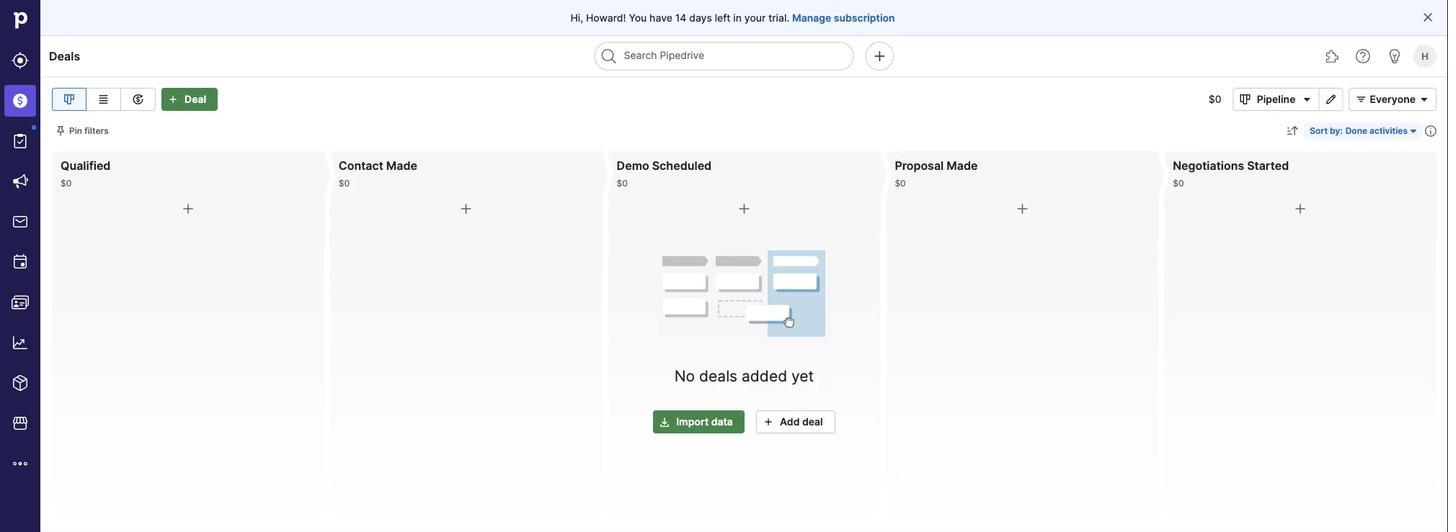 Task type: locate. For each thing, give the bounding box(es) containing it.
added
[[742, 367, 788, 385]]

color primary image inside add deal button
[[760, 417, 777, 428]]

color primary inverted image
[[656, 417, 674, 428]]

color primary image inside pipeline 'button'
[[1237, 94, 1255, 105]]

deals
[[700, 367, 738, 385]]

0 horizontal spatial made
[[386, 159, 418, 173]]

marketplace image
[[12, 415, 29, 433]]

insights image
[[12, 335, 29, 352]]

info image
[[1426, 125, 1437, 137]]

menu item
[[0, 81, 40, 121]]

sales inbox image
[[12, 213, 29, 231]]

have
[[650, 12, 673, 24]]

edit pipeline image
[[1323, 94, 1340, 105]]

deal
[[185, 93, 206, 106]]

h button
[[1411, 42, 1440, 71]]

home image
[[9, 9, 31, 31]]

activities image
[[12, 254, 29, 271]]

everyone button
[[1350, 88, 1437, 111]]

deal
[[803, 416, 823, 429]]

negotiations started
[[1173, 159, 1290, 173]]

Search Pipedrive field
[[595, 42, 854, 71]]

color primary image inside pipeline 'button'
[[1299, 94, 1316, 105]]

made right proposal
[[947, 159, 978, 173]]

color primary image
[[1423, 12, 1434, 23], [1237, 94, 1255, 105], [1416, 94, 1434, 105], [55, 125, 66, 137], [1408, 125, 1420, 137], [1014, 200, 1031, 218], [1292, 200, 1310, 218]]

proposal
[[895, 159, 944, 173]]

no
[[675, 367, 695, 385]]

color primary image inside pin filters 'button'
[[55, 125, 66, 137]]

your
[[745, 12, 766, 24]]

1 horizontal spatial made
[[947, 159, 978, 173]]

forecast image
[[129, 91, 147, 108]]

color primary image
[[1299, 94, 1316, 105], [1353, 94, 1371, 105], [179, 200, 197, 218], [458, 200, 475, 218], [736, 200, 753, 218], [760, 417, 777, 428]]

pin
[[69, 126, 82, 136]]

negotiations
[[1173, 159, 1245, 173]]

add deal button
[[756, 411, 836, 434]]

1 made from the left
[[386, 159, 418, 173]]

color primary image inside everyone button
[[1353, 94, 1371, 105]]

left
[[715, 12, 731, 24]]

pipeline
[[1257, 93, 1296, 106]]

howard!
[[586, 12, 626, 24]]

hi, howard! you have 14 days left in your  trial. manage subscription
[[571, 12, 895, 24]]

more image
[[12, 456, 29, 473]]

contact
[[339, 159, 383, 173]]

sort by: done activities
[[1310, 126, 1408, 136]]

2 made from the left
[[947, 159, 978, 173]]

deals image
[[12, 92, 29, 110]]

made right contact at top left
[[386, 159, 418, 173]]

made
[[386, 159, 418, 173], [947, 159, 978, 173]]

color undefined image
[[12, 133, 29, 150]]

no deals added yet
[[675, 367, 814, 385]]

contacts image
[[12, 294, 29, 312]]

demo
[[617, 159, 650, 173]]

pin filters
[[69, 126, 109, 136]]

sales assistant image
[[1387, 48, 1404, 65]]

14
[[676, 12, 687, 24]]

add
[[780, 416, 800, 429]]

pipeline image
[[61, 91, 78, 108]]

contact made
[[339, 159, 418, 173]]

quick help image
[[1355, 48, 1372, 65]]

started
[[1248, 159, 1290, 173]]

days
[[690, 12, 712, 24]]

subscription
[[834, 12, 895, 24]]

menu
[[0, 0, 40, 533]]

pipeline button
[[1234, 88, 1320, 111]]



Task type: vqa. For each thing, say whether or not it's contained in the screenshot.
global to the top
no



Task type: describe. For each thing, give the bounding box(es) containing it.
qualified
[[61, 159, 111, 173]]

pin filters button
[[52, 123, 115, 140]]

products image
[[12, 375, 29, 392]]

yet
[[792, 367, 814, 385]]

import
[[677, 416, 709, 429]]

hi,
[[571, 12, 583, 24]]

color primary image inside everyone button
[[1416, 94, 1434, 105]]

scheduled
[[652, 159, 712, 173]]

you
[[629, 12, 647, 24]]

by:
[[1330, 126, 1343, 136]]

trial.
[[769, 12, 790, 24]]

deal button
[[162, 88, 218, 111]]

import data
[[677, 416, 733, 429]]

filters
[[84, 126, 109, 136]]

made for contact made
[[386, 159, 418, 173]]

color primary inverted image
[[164, 94, 182, 105]]

quick add image
[[872, 48, 889, 65]]

made for proposal made
[[947, 159, 978, 173]]

$0
[[1209, 93, 1222, 106]]

deals
[[49, 49, 80, 63]]

campaigns image
[[12, 173, 29, 190]]

demo scheduled
[[617, 159, 712, 173]]

leads image
[[12, 52, 29, 69]]

change order image
[[1287, 125, 1299, 137]]

proposal made
[[895, 159, 978, 173]]

sort
[[1310, 126, 1328, 136]]

manage subscription link
[[793, 10, 895, 25]]

h
[[1422, 50, 1429, 62]]

add deal
[[780, 416, 823, 429]]

activities
[[1370, 126, 1408, 136]]

list image
[[95, 91, 112, 108]]

done
[[1346, 126, 1368, 136]]

everyone
[[1371, 93, 1416, 106]]

data
[[712, 416, 733, 429]]

manage
[[793, 12, 832, 24]]

import data button
[[654, 411, 745, 434]]

in
[[734, 12, 742, 24]]



